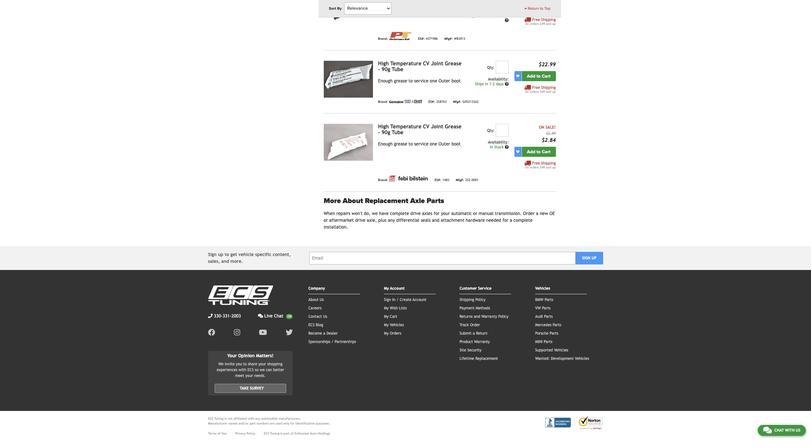 Task type: vqa. For each thing, say whether or not it's contained in the screenshot.
Fluid link
no



Task type: describe. For each thing, give the bounding box(es) containing it.
a right "submit"
[[473, 332, 475, 336]]

1 add to cart button from the top
[[522, 3, 556, 13]]

add to wish list image
[[517, 150, 520, 154]]

track
[[460, 323, 469, 328]]

company
[[309, 287, 325, 291]]

tube for on sale!
[[392, 129, 404, 136]]

ships for ships in 6 business days
[[468, 14, 477, 18]]

genuine volkswagen audi - corporate logo image
[[389, 100, 422, 103]]

return to top link
[[525, 6, 551, 11]]

1 horizontal spatial about
[[343, 197, 363, 205]]

stock
[[495, 145, 504, 150]]

enough grease to service one outer boot for on sale!
[[378, 141, 461, 147]]

vehicles up the bmw parts link
[[535, 287, 550, 291]]

careers
[[309, 306, 322, 311]]

1 vertical spatial about
[[309, 298, 319, 303]]

shipping policy link
[[460, 298, 486, 303]]

comments image
[[258, 314, 263, 319]]

repairs
[[336, 211, 351, 216]]

submit a return link
[[460, 332, 488, 336]]

do,
[[364, 211, 371, 216]]

track order link
[[460, 323, 480, 328]]

my account
[[384, 287, 405, 291]]

0 vertical spatial in
[[490, 145, 493, 150]]

top
[[545, 6, 551, 11]]

6
[[482, 14, 484, 18]]

0 vertical spatial for
[[434, 211, 440, 216]]

names
[[228, 422, 238, 426]]

manufacturer
[[208, 422, 228, 426]]

mfg#: 252-0001
[[456, 179, 479, 182]]

0 vertical spatial or
[[473, 211, 478, 216]]

joint for $22.99
[[431, 60, 444, 67]]

mfg#: w83013
[[445, 37, 465, 41]]

automatic
[[451, 211, 472, 216]]

up inside button
[[592, 256, 597, 261]]

330-331-2003 link
[[208, 313, 241, 320]]

opinion
[[238, 354, 255, 359]]

to inside return to top "link"
[[540, 6, 544, 11]]

site
[[460, 349, 466, 353]]

grease for on sale!
[[394, 141, 407, 147]]

wanted: development vehicles
[[535, 357, 589, 362]]

days
[[501, 14, 509, 18]]

1 vertical spatial replacement
[[476, 357, 498, 362]]

my cart link
[[384, 315, 397, 319]]

have
[[379, 211, 389, 216]]

question circle image for ships in 6 business days
[[505, 19, 509, 22]]

2 vertical spatial your
[[245, 374, 253, 379]]

returns
[[460, 315, 473, 319]]

bmw parts
[[535, 298, 554, 303]]

add for add to cart button corresponding to add to wish list image
[[527, 73, 536, 79]]

is for not
[[225, 417, 227, 421]]

careers link
[[309, 306, 322, 311]]

axle
[[410, 197, 425, 205]]

add to cart for add to cart button corresponding to add to wish list image
[[527, 73, 551, 79]]

used
[[276, 422, 282, 426]]

0 vertical spatial account
[[390, 287, 405, 291]]

on
[[539, 125, 545, 130]]

boot for $22.99
[[452, 78, 461, 83]]

and down payment methods link
[[474, 315, 480, 319]]

mfg#: g052133a2
[[453, 100, 479, 104]]

cv inside "used on ear-type clamps found on cv joints, hoses, and some fuel filters."
[[449, 4, 454, 10]]

specific
[[255, 252, 271, 258]]

1 free shipping on orders $49 and up from the top
[[526, 17, 556, 25]]

my for my wish lists
[[384, 306, 389, 311]]

shipping down $2.84
[[541, 161, 556, 166]]

mfg#: for $22.99
[[453, 100, 462, 104]]

1 horizontal spatial chat
[[775, 429, 784, 433]]

caret up image
[[525, 6, 527, 10]]

enough grease to service one outer boot for $22.99
[[378, 78, 461, 83]]

parts for mercedes parts
[[553, 323, 562, 328]]

es#: 258763
[[429, 100, 447, 104]]

0 horizontal spatial or
[[324, 218, 328, 223]]

mfg#: for on sale!
[[456, 179, 464, 182]]

youtube logo image
[[259, 329, 267, 337]]

numbers
[[257, 422, 269, 426]]

to inside sign up to get vehicle specific content, sales, and more.
[[225, 252, 229, 258]]

parts for bmw parts
[[545, 298, 554, 303]]

order inside when repairs won't do, we have complete drive axles for your automatic or manual transmission. order a new oe or aftermarket drive axle, plus any differential seals and attachment hardware needed for a complete installation.
[[523, 211, 535, 216]]

product warranty
[[460, 340, 490, 345]]

2 orders from the top
[[530, 90, 539, 94]]

instagram logo image
[[234, 329, 240, 337]]

ships for ships in 1-2 days
[[475, 82, 484, 86]]

and inside sign up to get vehicle specific content, sales, and more.
[[221, 259, 229, 264]]

qty: for on sale!
[[487, 129, 495, 133]]

twitter logo image
[[286, 329, 293, 337]]

with inside ecs tuning is not affiliated with any automobile manufacturers. manufacturer names and/or part numbers are used only for identification purposes.
[[248, 417, 254, 421]]

ecs tuning is part of enthusiast auto holdings
[[264, 432, 330, 436]]

become a dealer link
[[309, 332, 338, 336]]

my for my cart
[[384, 315, 389, 319]]

identification
[[296, 422, 315, 426]]

supported vehicles
[[535, 349, 569, 353]]

policy for privacy policy
[[247, 432, 255, 436]]

any inside when repairs won't do, we have complete drive axles for your automatic or manual transmission. order a new oe or aftermarket drive axle, plus any differential seals and attachment hardware needed for a complete installation.
[[388, 218, 395, 223]]

and down top
[[546, 22, 551, 25]]

1 orders from the top
[[530, 22, 539, 25]]

not
[[228, 417, 233, 421]]

2 horizontal spatial policy
[[499, 315, 509, 319]]

filters.
[[437, 11, 451, 16]]

take survey button
[[215, 384, 286, 394]]

0 vertical spatial chat
[[274, 314, 284, 319]]

tuning for part
[[270, 432, 279, 436]]

are
[[270, 422, 275, 426]]

contact us
[[309, 315, 327, 319]]

chat with us
[[775, 429, 801, 433]]

your inside when repairs won't do, we have complete drive axles for your automatic or manual transmission. order a new oe or aftermarket drive axle, plus any differential seals and attachment hardware needed for a complete installation.
[[441, 211, 450, 216]]

258763
[[437, 100, 447, 104]]

0 vertical spatial es#:
[[418, 37, 425, 41]]

1 horizontal spatial part
[[284, 432, 290, 436]]

4371986
[[426, 37, 438, 41]]

shopping
[[267, 362, 283, 367]]

business
[[486, 14, 500, 18]]

we
[[218, 362, 224, 367]]

a down transmission.
[[510, 218, 512, 223]]

and inside "used on ear-type clamps found on cv joints, hoses, and some fuel filters."
[[407, 11, 414, 16]]

policy for shipping policy
[[476, 298, 486, 303]]

service for on sale!
[[414, 141, 429, 147]]

2 free from the top
[[532, 85, 540, 90]]

days
[[496, 82, 504, 86]]

outer for $22.99
[[439, 78, 450, 83]]

vw parts
[[535, 306, 551, 311]]

febi - corporate logo image
[[389, 176, 428, 182]]

brand: for on sale!
[[378, 179, 388, 182]]

1 horizontal spatial /
[[397, 298, 399, 303]]

add to cart for third add to cart button from the bottom
[[527, 5, 551, 11]]

grease for $22.99
[[394, 78, 407, 83]]

only
[[283, 422, 289, 426]]

purposes.
[[316, 422, 330, 426]]

create
[[400, 298, 412, 303]]

sign for sign in / create account
[[384, 298, 391, 303]]

$22.99
[[539, 61, 556, 68]]

2 vertical spatial us
[[796, 429, 801, 433]]

blog
[[316, 323, 323, 328]]

and down $22.99
[[546, 90, 551, 94]]

2 horizontal spatial for
[[503, 218, 509, 223]]

shipping down $22.99
[[541, 85, 556, 90]]

porsche parts link
[[535, 332, 559, 336]]

add to cart button for add to wish list image
[[522, 71, 556, 81]]

bmw parts link
[[535, 298, 554, 303]]

used
[[378, 4, 388, 10]]

0 horizontal spatial complete
[[390, 211, 409, 216]]

vehicles right the development
[[575, 357, 589, 362]]

ships in 1-2 days
[[475, 82, 505, 86]]

2 free shipping on orders $49 and up from the top
[[526, 85, 556, 94]]

1 horizontal spatial account
[[413, 298, 427, 303]]

sponsorships / partnerships
[[309, 340, 356, 345]]

1 horizontal spatial your
[[259, 362, 266, 367]]

mini
[[535, 340, 543, 345]]

enough for on sale!
[[378, 141, 393, 147]]

mercedes
[[535, 323, 552, 328]]

take
[[240, 387, 249, 391]]

ecs blog link
[[309, 323, 323, 328]]

development
[[551, 357, 574, 362]]

is for part
[[280, 432, 283, 436]]

cv for $22.99
[[423, 60, 430, 67]]

orders
[[390, 332, 402, 336]]

1 horizontal spatial drive
[[411, 211, 421, 216]]

qty: for $22.99
[[487, 65, 495, 70]]

$2.84
[[542, 137, 556, 143]]

3 $49 from the top
[[540, 166, 545, 169]]

high temperature cv joint grease - 90g tube link for on sale!
[[378, 124, 462, 136]]

site security link
[[460, 349, 482, 353]]

a left new
[[536, 211, 539, 216]]

wish
[[390, 306, 398, 311]]

parts up axles
[[427, 197, 444, 205]]

service for $22.99
[[414, 78, 429, 83]]

2 of from the left
[[291, 432, 294, 436]]

part inside ecs tuning is not affiliated with any automobile manufacturers. manufacturer names and/or part numbers are used only for identification purposes.
[[250, 422, 256, 426]]

parts for mini parts
[[544, 340, 553, 345]]

sponsorships
[[309, 340, 330, 345]]

shipping down top
[[541, 17, 556, 22]]

up inside sign up to get vehicle specific content, sales, and more.
[[218, 252, 223, 258]]

ecs tuning image
[[208, 286, 273, 305]]

needed
[[486, 218, 501, 223]]

enthusiast
[[295, 432, 309, 436]]

ecs inside we invite you to share your shopping experiences with ecs so we can better meet your needs.
[[248, 368, 254, 373]]

1 vertical spatial /
[[332, 340, 334, 345]]

fuel
[[428, 11, 435, 16]]

cv for on sale!
[[423, 124, 430, 130]]

1 $49 from the top
[[540, 22, 545, 25]]

es#1483 - 252-0001 - high temperature cv joint grease - 90g tube - enough grease to service one outer boot - febi - audi bmw volkswagen mercedes benz mini porsche image
[[324, 124, 373, 161]]

add for third add to cart button from the bottom
[[527, 5, 536, 11]]

seals
[[421, 218, 431, 223]]

brand: for $22.99
[[378, 100, 388, 104]]

availability: for $22.99
[[488, 77, 509, 82]]

enough for $22.99
[[378, 78, 393, 83]]

found
[[430, 4, 441, 10]]

high temperature cv joint grease - 90g tube for $22.99
[[378, 60, 462, 72]]

cart for add to cart button corresponding to add to wish list image
[[542, 73, 551, 79]]

vehicles up orders
[[390, 323, 404, 328]]

return inside "link"
[[528, 6, 539, 11]]

your opinion matters!
[[227, 354, 274, 359]]

experiences
[[217, 368, 238, 373]]



Task type: locate. For each thing, give the bounding box(es) containing it.
1 free from the top
[[532, 17, 540, 22]]

2 vertical spatial add to cart button
[[522, 147, 556, 157]]

1 vertical spatial in
[[392, 298, 396, 303]]

- for $22.99
[[378, 66, 380, 72]]

tuning down are
[[270, 432, 279, 436]]

1483
[[443, 179, 450, 182]]

we inside we invite you to share your shopping experiences with ecs so we can better meet your needs.
[[260, 368, 265, 373]]

es#: 1483
[[435, 179, 450, 182]]

0 vertical spatial high temperature cv joint grease - 90g tube link
[[378, 60, 462, 72]]

facebook logo image
[[208, 329, 215, 337]]

parts right vw
[[542, 306, 551, 311]]

availability: for on sale!
[[488, 140, 509, 145]]

0 vertical spatial high
[[378, 60, 389, 67]]

2 vertical spatial for
[[290, 422, 295, 426]]

ecs tuning is not affiliated with any automobile manufacturers. manufacturer names and/or part numbers are used only for identification purposes.
[[208, 417, 330, 426]]

parts for audi parts
[[544, 315, 553, 319]]

in left the 1-
[[485, 82, 488, 86]]

contact
[[309, 315, 322, 319]]

order up submit a return
[[470, 323, 480, 328]]

take survey
[[240, 387, 264, 391]]

with inside we invite you to share your shopping experiences with ecs so we can better meet your needs.
[[239, 368, 246, 373]]

0 vertical spatial free
[[532, 17, 540, 22]]

2 $49 from the top
[[540, 90, 545, 94]]

1 90g from the top
[[382, 66, 390, 72]]

2 - from the top
[[378, 129, 380, 136]]

1 vertical spatial es#:
[[429, 100, 435, 104]]

cart
[[542, 5, 551, 11], [542, 73, 551, 79], [542, 149, 551, 155], [390, 315, 397, 319]]

0 horizontal spatial in
[[478, 14, 481, 18]]

question circle image
[[505, 19, 509, 22], [505, 145, 509, 149]]

joint for on sale!
[[431, 124, 444, 130]]

/ down dealer
[[332, 340, 334, 345]]

my wish lists link
[[384, 306, 407, 311]]

to inside we invite you to share your shopping experiences with ecs so we can better meet your needs.
[[243, 362, 247, 367]]

$49 down $2.84
[[540, 166, 545, 169]]

chat
[[274, 314, 284, 319], [775, 429, 784, 433]]

0 vertical spatial us
[[320, 298, 324, 303]]

3 free from the top
[[532, 161, 540, 166]]

1 vertical spatial service
[[414, 141, 429, 147]]

1 vertical spatial $49
[[540, 90, 545, 94]]

2 availability: from the top
[[488, 140, 509, 145]]

availability:
[[488, 77, 509, 82], [488, 140, 509, 145]]

replacement down security
[[476, 357, 498, 362]]

2 grease from the top
[[445, 124, 462, 130]]

availability: up stock
[[488, 140, 509, 145]]

policy inside privacy policy link
[[247, 432, 255, 436]]

holdings
[[318, 432, 330, 436]]

complete down transmission.
[[514, 218, 533, 223]]

any inside ecs tuning is not affiliated with any automobile manufacturers. manufacturer names and/or part numbers are used only for identification purposes.
[[255, 417, 260, 421]]

add to wish list image
[[517, 75, 520, 78]]

4 my from the top
[[384, 323, 389, 328]]

0 vertical spatial outer
[[439, 78, 450, 83]]

can
[[266, 368, 272, 373]]

1 one from the top
[[430, 78, 437, 83]]

outer
[[439, 78, 450, 83], [439, 141, 450, 147]]

my left wish
[[384, 306, 389, 311]]

2 horizontal spatial sign
[[582, 256, 591, 261]]

0 horizontal spatial any
[[255, 417, 260, 421]]

1 boot from the top
[[452, 78, 461, 83]]

2 enough grease to service one outer boot from the top
[[378, 141, 461, 147]]

0 horizontal spatial drive
[[355, 218, 366, 223]]

my wish lists
[[384, 306, 407, 311]]

ecs for ecs tuning is part of enthusiast auto holdings
[[264, 432, 269, 436]]

add to cart for add to cart button corresponding to add to wish list icon
[[527, 149, 551, 155]]

2 horizontal spatial your
[[441, 211, 450, 216]]

methods
[[476, 306, 490, 311]]

in stock
[[490, 145, 505, 150]]

2 high temperature cv joint grease - 90g tube from the top
[[378, 124, 462, 136]]

ecs inside ecs tuning is not affiliated with any automobile manufacturers. manufacturer names and/or part numbers are used only for identification purposes.
[[208, 417, 213, 421]]

free shipping on orders $49 and up down $2.84
[[526, 161, 556, 169]]

2 outer from the top
[[439, 141, 450, 147]]

audi
[[535, 315, 543, 319]]

account right create
[[413, 298, 427, 303]]

0 vertical spatial policy
[[476, 298, 486, 303]]

1 of from the left
[[218, 432, 221, 436]]

add to cart right the 'caret up' image
[[527, 5, 551, 11]]

high temperature cv joint grease - 90g tube
[[378, 60, 462, 72], [378, 124, 462, 136]]

0 horizontal spatial replacement
[[365, 197, 409, 205]]

2 temperature from the top
[[391, 124, 422, 130]]

returns and warranty policy link
[[460, 315, 509, 319]]

2 service from the top
[[414, 141, 429, 147]]

2 vertical spatial cv
[[423, 124, 430, 130]]

0 vertical spatial complete
[[390, 211, 409, 216]]

0 vertical spatial availability:
[[488, 77, 509, 82]]

add to cart button
[[522, 3, 556, 13], [522, 71, 556, 81], [522, 147, 556, 157]]

parts for vw parts
[[542, 306, 551, 311]]

parts down mercedes parts
[[550, 332, 559, 336]]

question circle image for in stock
[[505, 145, 509, 149]]

1 grease from the top
[[394, 78, 407, 83]]

2 vertical spatial orders
[[530, 166, 539, 169]]

2 vertical spatial es#:
[[435, 179, 441, 182]]

when repairs won't do, we have complete drive axles for your automatic or manual transmission. order a new oe or aftermarket drive axle, plus any differential seals and attachment hardware needed for a complete installation.
[[324, 211, 555, 230]]

add for add to cart button corresponding to add to wish list icon
[[527, 149, 536, 155]]

installation.
[[324, 225, 348, 230]]

1 enough from the top
[[378, 78, 393, 83]]

parts for porsche parts
[[550, 332, 559, 336]]

add right the 'caret up' image
[[527, 5, 536, 11]]

1 vertical spatial is
[[280, 432, 283, 436]]

/ left create
[[397, 298, 399, 303]]

high for $22.99
[[378, 60, 389, 67]]

1 qty: from the top
[[487, 65, 495, 70]]

in for 1-
[[485, 82, 488, 86]]

3 add to cart button from the top
[[522, 147, 556, 157]]

252-
[[466, 179, 472, 182]]

payment methods
[[460, 306, 490, 311]]

es#: for on sale!
[[435, 179, 441, 182]]

brand: up more about replacement axle parts
[[378, 179, 388, 182]]

so
[[255, 368, 259, 373]]

is down used
[[280, 432, 283, 436]]

1 vertical spatial one
[[430, 141, 437, 147]]

parts up porsche parts link
[[553, 323, 562, 328]]

my cart
[[384, 315, 397, 319]]

us up careers
[[320, 298, 324, 303]]

1 horizontal spatial sign
[[384, 298, 391, 303]]

2 high temperature cv joint grease - 90g tube link from the top
[[378, 124, 462, 136]]

boot
[[452, 78, 461, 83], [452, 141, 461, 147]]

chat right live
[[274, 314, 284, 319]]

returns and warranty policy
[[460, 315, 509, 319]]

in left stock
[[490, 145, 493, 150]]

0 horizontal spatial return
[[476, 332, 488, 336]]

my for my account
[[384, 287, 389, 291]]

2003
[[232, 314, 241, 319]]

1 vertical spatial free
[[532, 85, 540, 90]]

0 vertical spatial replacement
[[365, 197, 409, 205]]

0 vertical spatial brand:
[[378, 37, 388, 41]]

for right axles
[[434, 211, 440, 216]]

attachment
[[441, 218, 465, 223]]

question circle image right stock
[[505, 145, 509, 149]]

0 horizontal spatial about
[[309, 298, 319, 303]]

1 vertical spatial cv
[[423, 60, 430, 67]]

add right add to wish list image
[[527, 73, 536, 79]]

my vehicles link
[[384, 323, 404, 328]]

None number field
[[496, 0, 509, 6], [496, 61, 509, 74], [496, 124, 509, 137], [496, 0, 509, 6], [496, 61, 509, 74], [496, 124, 509, 137]]

Email email field
[[309, 252, 576, 265]]

ecs up manufacturer
[[208, 417, 213, 421]]

2 vertical spatial free
[[532, 161, 540, 166]]

phone image
[[208, 314, 213, 319]]

cv down es#: 258763
[[423, 124, 430, 130]]

porsche parts
[[535, 332, 559, 336]]

part down "only"
[[284, 432, 290, 436]]

policy
[[476, 298, 486, 303], [499, 315, 509, 319], [247, 432, 255, 436]]

ecs down numbers
[[264, 432, 269, 436]]

0 vertical spatial we
[[372, 211, 378, 216]]

or down when
[[324, 218, 328, 223]]

0 vertical spatial -
[[378, 66, 380, 72]]

1 vertical spatial availability:
[[488, 140, 509, 145]]

1 horizontal spatial in
[[485, 82, 488, 86]]

add
[[527, 5, 536, 11], [527, 73, 536, 79], [527, 149, 536, 155]]

with up 'and/or'
[[248, 417, 254, 421]]

2 vertical spatial add
[[527, 149, 536, 155]]

2 brand: from the top
[[378, 100, 388, 104]]

1 vertical spatial grease
[[445, 124, 462, 130]]

a left dealer
[[323, 332, 325, 336]]

any up numbers
[[255, 417, 260, 421]]

3 add from the top
[[527, 149, 536, 155]]

3 orders from the top
[[530, 166, 539, 169]]

high for on sale!
[[378, 124, 389, 130]]

es#: left 258763
[[429, 100, 435, 104]]

grease for on sale!
[[445, 124, 462, 130]]

site security
[[460, 349, 482, 353]]

1 my from the top
[[384, 287, 389, 291]]

add to cart button for add to wish list icon
[[522, 147, 556, 157]]

sign up to get vehicle specific content, sales, and more.
[[208, 252, 291, 264]]

some
[[416, 11, 426, 16]]

high temperature cv joint grease - 90g tube link down genuine volkswagen audi - corporate logo
[[378, 124, 462, 136]]

and right seals
[[432, 218, 440, 223]]

2 add to cart button from the top
[[522, 71, 556, 81]]

0 vertical spatial grease
[[394, 78, 407, 83]]

0 vertical spatial 90g
[[382, 66, 390, 72]]

0 horizontal spatial order
[[470, 323, 480, 328]]

parts down porsche parts
[[544, 340, 553, 345]]

mini parts link
[[535, 340, 553, 345]]

outer for on sale!
[[439, 141, 450, 147]]

es#: for $22.99
[[429, 100, 435, 104]]

2 enough from the top
[[378, 141, 393, 147]]

we right so
[[260, 368, 265, 373]]

1 horizontal spatial complete
[[514, 218, 533, 223]]

survey
[[250, 387, 264, 391]]

when
[[324, 211, 335, 216]]

vw
[[535, 306, 541, 311]]

es#: left 4371986 at the right top
[[418, 37, 425, 41]]

tuning inside ecs tuning is not affiliated with any automobile manufacturers. manufacturer names and/or part numbers are used only for identification purposes.
[[214, 417, 224, 421]]

1-
[[490, 82, 493, 86]]

return to top
[[527, 6, 551, 11]]

1 vertical spatial high
[[378, 124, 389, 130]]

0 vertical spatial add
[[527, 5, 536, 11]]

ships in 6 business days
[[468, 14, 509, 18]]

2 horizontal spatial with
[[785, 429, 795, 433]]

take survey link
[[215, 384, 286, 394]]

part
[[250, 422, 256, 426], [284, 432, 290, 436]]

and/or
[[239, 422, 249, 426]]

free shipping on orders $49 and up down return to top
[[526, 17, 556, 25]]

2 qty: from the top
[[487, 129, 495, 133]]

1 - from the top
[[378, 66, 380, 72]]

meet
[[235, 374, 244, 379]]

my up my wish lists link
[[384, 287, 389, 291]]

1 vertical spatial tuning
[[270, 432, 279, 436]]

3 brand: from the top
[[378, 179, 388, 182]]

0 vertical spatial your
[[441, 211, 450, 216]]

free shipping on orders $49 and up down $22.99
[[526, 85, 556, 94]]

1 vertical spatial high temperature cv joint grease - 90g tube link
[[378, 124, 462, 136]]

1 enough grease to service one outer boot from the top
[[378, 78, 461, 83]]

0 vertical spatial any
[[388, 218, 395, 223]]

comments image
[[763, 427, 772, 435]]

more.
[[231, 259, 243, 264]]

live chat link
[[258, 313, 293, 320]]

5 my from the top
[[384, 332, 389, 336]]

mercedes parts link
[[535, 323, 562, 328]]

warranty up security
[[474, 340, 490, 345]]

1 question circle image from the top
[[505, 19, 509, 22]]

0 vertical spatial warranty
[[482, 315, 497, 319]]

ecs for ecs tuning is not affiliated with any automobile manufacturers. manufacturer names and/or part numbers are used only for identification purposes.
[[208, 417, 213, 421]]

in
[[478, 14, 481, 18], [485, 82, 488, 86]]

1 temperature from the top
[[391, 60, 422, 67]]

1 vertical spatial us
[[323, 315, 327, 319]]

vehicles up wanted: development vehicles
[[554, 349, 569, 353]]

es#: 4371986
[[418, 37, 438, 41]]

my left orders
[[384, 332, 389, 336]]

joint down es#: 258763
[[431, 124, 444, 130]]

90g for $22.99
[[382, 66, 390, 72]]

2 boot from the top
[[452, 141, 461, 147]]

1 high temperature cv joint grease - 90g tube from the top
[[378, 60, 462, 72]]

1 service from the top
[[414, 78, 429, 83]]

brand: left performance tool - corporate logo
[[378, 37, 388, 41]]

supported vehicles link
[[535, 349, 569, 353]]

security
[[468, 349, 482, 353]]

with up the meet
[[239, 368, 246, 373]]

0 vertical spatial with
[[239, 368, 246, 373]]

1 outer from the top
[[439, 78, 450, 83]]

es#: left 1483
[[435, 179, 441, 182]]

2 vertical spatial mfg#:
[[456, 179, 464, 182]]

1 availability: from the top
[[488, 77, 509, 82]]

lifetime
[[460, 357, 474, 362]]

cv up filters.
[[449, 4, 454, 10]]

privacy policy
[[235, 432, 255, 436]]

sign
[[208, 252, 217, 258], [582, 256, 591, 261], [384, 298, 391, 303]]

/
[[397, 298, 399, 303], [332, 340, 334, 345]]

we inside when repairs won't do, we have complete drive axles for your automatic or manual transmission. order a new oe or aftermarket drive axle, plus any differential seals and attachment hardware needed for a complete installation.
[[372, 211, 378, 216]]

1 grease from the top
[[445, 60, 462, 67]]

supported
[[535, 349, 553, 353]]

mfg#: left g052133a2 at the top
[[453, 100, 462, 104]]

1 vertical spatial free shipping on orders $49 and up
[[526, 85, 556, 94]]

cart right the 'caret up' image
[[542, 5, 551, 11]]

1 vertical spatial qty:
[[487, 129, 495, 133]]

0 vertical spatial mfg#:
[[445, 37, 453, 41]]

about up won't
[[343, 197, 363, 205]]

customer
[[460, 287, 477, 291]]

my for my orders
[[384, 332, 389, 336]]

1 vertical spatial -
[[378, 129, 380, 136]]

- for on sale!
[[378, 129, 380, 136]]

2 high from the top
[[378, 124, 389, 130]]

2 vertical spatial add to cart
[[527, 149, 551, 155]]

331-
[[223, 314, 232, 319]]

my vehicles
[[384, 323, 404, 328]]

tuning for not
[[214, 417, 224, 421]]

0 vertical spatial enough
[[378, 78, 393, 83]]

is inside ecs tuning is not affiliated with any automobile manufacturers. manufacturer names and/or part numbers are used only for identification purposes.
[[225, 417, 227, 421]]

and inside when repairs won't do, we have complete drive axles for your automatic or manual transmission. order a new oe or aftermarket drive axle, plus any differential seals and attachment hardware needed for a complete installation.
[[432, 218, 440, 223]]

one for $22.99
[[430, 78, 437, 83]]

temperature for $22.99
[[391, 60, 422, 67]]

replacement
[[365, 197, 409, 205], [476, 357, 498, 362]]

my up my vehicles "link"
[[384, 315, 389, 319]]

joints,
[[378, 11, 391, 16]]

1 vertical spatial any
[[255, 417, 260, 421]]

of left use
[[218, 432, 221, 436]]

1 vertical spatial grease
[[394, 141, 407, 147]]

us right comments icon
[[796, 429, 801, 433]]

ecs for ecs blog
[[309, 323, 315, 328]]

2 add from the top
[[527, 73, 536, 79]]

my down my cart link on the left bottom of page
[[384, 323, 389, 328]]

we up axle,
[[372, 211, 378, 216]]

0001
[[472, 179, 479, 182]]

2 question circle image from the top
[[505, 145, 509, 149]]

my for my vehicles
[[384, 323, 389, 328]]

2 my from the top
[[384, 306, 389, 311]]

- right es#258763 - g052133a2 - high temperature cv joint grease - 90g tube - enough grease to service one outer boot - genuine volkswagen audi - audi volkswagen image
[[378, 66, 380, 72]]

tube for $22.99
[[392, 66, 404, 72]]

joint down 4371986 at the right top
[[431, 60, 444, 67]]

payment
[[460, 306, 475, 311]]

question circle image
[[505, 82, 509, 86]]

1 high from the top
[[378, 60, 389, 67]]

enthusiast auto holdings link
[[295, 432, 330, 437]]

1 horizontal spatial for
[[434, 211, 440, 216]]

3 my from the top
[[384, 315, 389, 319]]

0 horizontal spatial is
[[225, 417, 227, 421]]

0 vertical spatial tube
[[392, 66, 404, 72]]

with right comments icon
[[785, 429, 795, 433]]

sign in / create account
[[384, 298, 427, 303]]

hoses,
[[393, 11, 406, 16]]

ships left 6
[[468, 14, 477, 18]]

1 vertical spatial drive
[[355, 218, 366, 223]]

1 add from the top
[[527, 5, 536, 11]]

account up sign in / create account
[[390, 287, 405, 291]]

mfg#:
[[445, 37, 453, 41], [453, 100, 462, 104], [456, 179, 464, 182]]

1 vertical spatial enough
[[378, 141, 393, 147]]

return right the 'caret up' image
[[528, 6, 539, 11]]

us for contact us
[[323, 315, 327, 319]]

90g for on sale!
[[382, 129, 390, 136]]

free down on sale! $2.99 $2.84
[[532, 161, 540, 166]]

sign for sign up to get vehicle specific content, sales, and more.
[[208, 252, 217, 258]]

es#258763 - g052133a2 - high temperature cv joint grease - 90g tube - enough grease to service one outer boot - genuine volkswagen audi - audi volkswagen image
[[324, 61, 373, 98]]

free down $22.99
[[532, 85, 540, 90]]

qty: up in stock at top right
[[487, 129, 495, 133]]

0 vertical spatial temperature
[[391, 60, 422, 67]]

$49 down return to top
[[540, 22, 545, 25]]

$49 down $22.99
[[540, 90, 545, 94]]

in for 6
[[478, 14, 481, 18]]

is left not
[[225, 417, 227, 421]]

mfg#: left 252-
[[456, 179, 464, 182]]

0 horizontal spatial tuning
[[214, 417, 224, 421]]

shipping
[[541, 17, 556, 22], [541, 85, 556, 90], [541, 161, 556, 166], [460, 298, 474, 303]]

3 free shipping on orders $49 and up from the top
[[526, 161, 556, 169]]

1 vertical spatial joint
[[431, 124, 444, 130]]

sign inside sign up to get vehicle specific content, sales, and more.
[[208, 252, 217, 258]]

your up attachment on the right of page
[[441, 211, 450, 216]]

1 vertical spatial order
[[470, 323, 480, 328]]

2 add to cart from the top
[[527, 73, 551, 79]]

wanted: development vehicles link
[[535, 357, 589, 362]]

qty:
[[487, 65, 495, 70], [487, 129, 495, 133]]

parts right "bmw"
[[545, 298, 554, 303]]

aftermarket
[[329, 218, 354, 223]]

cart down wish
[[390, 315, 397, 319]]

0 vertical spatial drive
[[411, 211, 421, 216]]

add right add to wish list icon
[[527, 149, 536, 155]]

us for about us
[[320, 298, 324, 303]]

1 vertical spatial in
[[485, 82, 488, 86]]

high temperature cv joint grease - 90g tube for on sale!
[[378, 124, 462, 136]]

for inside ecs tuning is not affiliated with any automobile manufacturers. manufacturer names and/or part numbers are used only for identification purposes.
[[290, 422, 295, 426]]

2 vertical spatial brand:
[[378, 179, 388, 182]]

2 tube from the top
[[392, 129, 404, 136]]

share
[[248, 362, 257, 367]]

0 horizontal spatial of
[[218, 432, 221, 436]]

- right es#1483 - 252-0001 - high temperature cv joint grease - 90g tube - enough grease to service one outer boot - febi - audi bmw volkswagen mercedes benz mini porsche image
[[378, 129, 380, 136]]

1 horizontal spatial is
[[280, 432, 283, 436]]

1 vertical spatial with
[[248, 417, 254, 421]]

1 high temperature cv joint grease - 90g tube link from the top
[[378, 60, 462, 72]]

cart for add to cart button corresponding to add to wish list icon
[[542, 149, 551, 155]]

high temperature cv joint grease - 90g tube down genuine volkswagen audi - corporate logo
[[378, 124, 462, 136]]

boot for on sale!
[[452, 141, 461, 147]]

0 vertical spatial about
[[343, 197, 363, 205]]

2 joint from the top
[[431, 124, 444, 130]]

2 vertical spatial free shipping on orders $49 and up
[[526, 161, 556, 169]]

privacy policy link
[[235, 432, 255, 437]]

part right 'and/or'
[[250, 422, 256, 426]]

-
[[378, 66, 380, 72], [378, 129, 380, 136]]

1 vertical spatial complete
[[514, 218, 533, 223]]

temperature for on sale!
[[391, 124, 422, 130]]

1 vertical spatial orders
[[530, 90, 539, 94]]

2 grease from the top
[[394, 141, 407, 147]]

for down manufacturers.
[[290, 422, 295, 426]]

shipping up payment
[[460, 298, 474, 303]]

1 vertical spatial brand:
[[378, 100, 388, 104]]

1 vertical spatial we
[[260, 368, 265, 373]]

submit
[[460, 332, 472, 336]]

enough
[[378, 78, 393, 83], [378, 141, 393, 147]]

and down $2.84
[[546, 166, 551, 169]]

1 tube from the top
[[392, 66, 404, 72]]

0 vertical spatial grease
[[445, 60, 462, 67]]

1 vertical spatial account
[[413, 298, 427, 303]]

es#4371986 - w83013 - ear-type clamp pliers - used on ear-type clamps found on cv joints, hoses, and some fuel filters. - performance tool - audi bmw volkswagen mercedes benz mini porsche image
[[324, 0, 373, 30]]

grease for $22.99
[[445, 60, 462, 67]]

1 vertical spatial add to cart button
[[522, 71, 556, 81]]

axles
[[422, 211, 433, 216]]

0 horizontal spatial /
[[332, 340, 334, 345]]

mfg#: left w83013
[[445, 37, 453, 41]]

1 vertical spatial mfg#:
[[453, 100, 462, 104]]

2 90g from the top
[[382, 129, 390, 136]]

1 joint from the top
[[431, 60, 444, 67]]

0 vertical spatial cv
[[449, 4, 454, 10]]

brand: left genuine volkswagen audi - corporate logo
[[378, 100, 388, 104]]

0 vertical spatial enough grease to service one outer boot
[[378, 78, 461, 83]]

cart for third add to cart button from the bottom
[[542, 5, 551, 11]]

1 vertical spatial warranty
[[474, 340, 490, 345]]

and right sales,
[[221, 259, 229, 264]]

3 add to cart from the top
[[527, 149, 551, 155]]

drive down won't
[[355, 218, 366, 223]]

free down return to top "link"
[[532, 17, 540, 22]]

complete up the differential
[[390, 211, 409, 216]]

contact us link
[[309, 315, 327, 319]]

qty: up the 1-
[[487, 65, 495, 70]]

high temperature cv joint grease - 90g tube link for $22.99
[[378, 60, 462, 72]]

0 vertical spatial is
[[225, 417, 227, 421]]

cv down es#: 4371986
[[423, 60, 430, 67]]

1 horizontal spatial policy
[[476, 298, 486, 303]]

330-331-2003
[[214, 314, 241, 319]]

order left new
[[523, 211, 535, 216]]

sign for sign up
[[582, 256, 591, 261]]

warranty
[[482, 315, 497, 319], [474, 340, 490, 345]]

sign inside button
[[582, 256, 591, 261]]

temperature down genuine volkswagen audi - corporate logo
[[391, 124, 422, 130]]

0 horizontal spatial policy
[[247, 432, 255, 436]]

ecs left so
[[248, 368, 254, 373]]

1 brand: from the top
[[378, 37, 388, 41]]

performance tool - corporate logo image
[[389, 32, 412, 40]]

chat right comments icon
[[775, 429, 784, 433]]

one for on sale!
[[430, 141, 437, 147]]

1 add to cart from the top
[[527, 5, 551, 11]]

2 one from the top
[[430, 141, 437, 147]]

1 horizontal spatial in
[[490, 145, 493, 150]]



